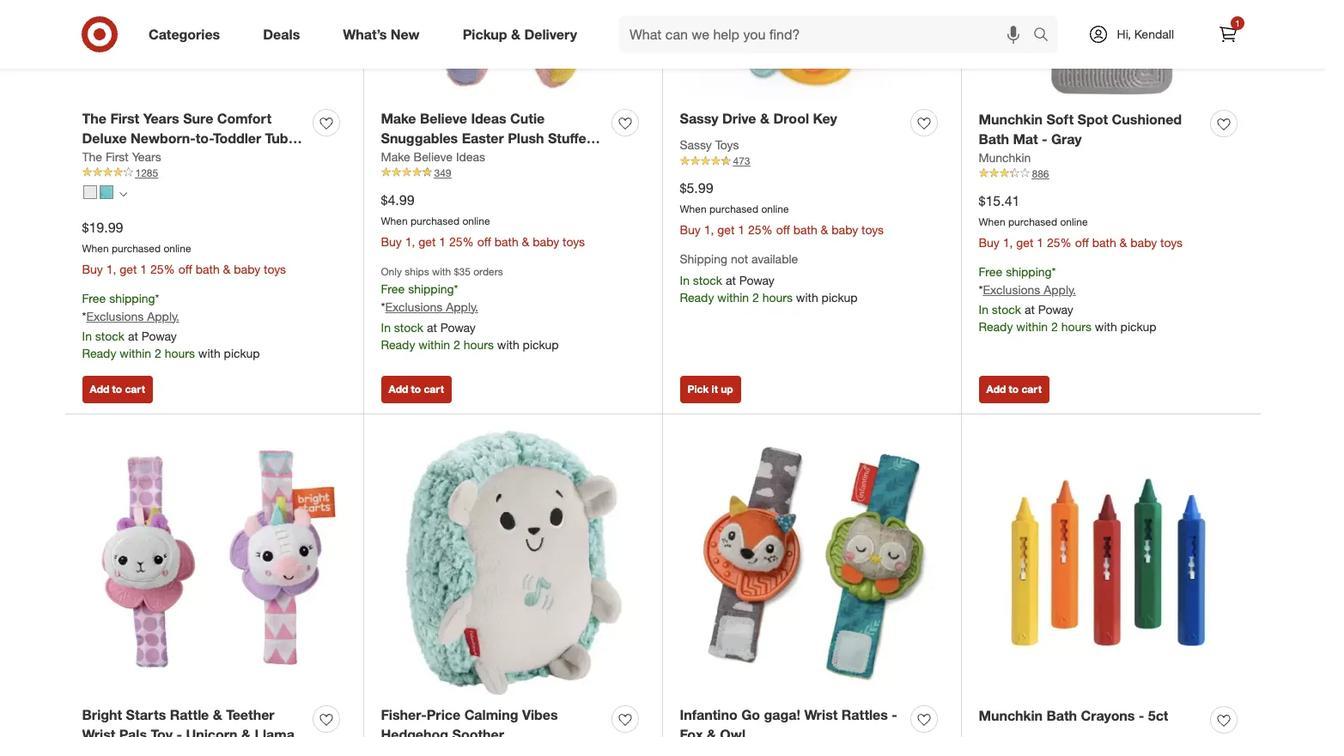 Task type: describe. For each thing, give the bounding box(es) containing it.
gaga!
[[764, 707, 801, 724]]

free shipping * * exclusions apply. in stock at  poway ready within 2 hours with pickup for $15.41
[[979, 264, 1157, 335]]

- inside infantino go gaga! wrist rattles - fox & owl
[[892, 707, 898, 724]]

comfort
[[217, 110, 272, 127]]

orders
[[474, 265, 503, 278]]

add to cart for $15.41
[[987, 383, 1042, 396]]

& inside $19.99 when purchased online buy 1, get 1 25% off bath & baby toys
[[223, 262, 231, 276]]

1285
[[135, 167, 158, 179]]

sassy toys link
[[680, 137, 739, 154]]

go
[[742, 707, 760, 724]]

snuggables
[[381, 130, 458, 147]]

bath for $15.41
[[1092, 235, 1117, 250]]

deals
[[263, 25, 300, 43]]

newborn-
[[131, 130, 196, 147]]

the first years sure comfort deluxe newborn-to-toddler tub with sling
[[82, 110, 288, 167]]

online for $15.41
[[1060, 215, 1088, 228]]

price
[[427, 707, 461, 724]]

purchased for $5.99
[[710, 203, 759, 216]]

make believe ideas
[[381, 149, 485, 164]]

add to cart button for $19.99
[[82, 376, 153, 404]]

toys
[[715, 138, 739, 152]]

pickup
[[463, 25, 507, 43]]

shipping not available in stock at  poway ready within 2 hours with pickup
[[680, 252, 858, 305]]

rabbit
[[439, 149, 482, 167]]

exclusions for munchkin soft spot cushioned bath mat - gray
[[983, 282, 1041, 297]]

ships
[[405, 265, 429, 278]]

teether
[[226, 707, 275, 724]]

it
[[712, 383, 718, 396]]

exclusions inside only ships with $35 orders free shipping * * exclusions apply. in stock at  poway ready within 2 hours with pickup
[[385, 300, 443, 314]]

- inside make believe ideas cutie snuggables easter plush stuffed animal - rabbit
[[430, 149, 435, 167]]

pickup inside only ships with $35 orders free shipping * * exclusions apply. in stock at  poway ready within 2 hours with pickup
[[523, 337, 559, 352]]

baby for make believe ideas cutie snuggables easter plush stuffed animal - rabbit
[[533, 234, 559, 249]]

bath for $19.99
[[196, 262, 220, 276]]

to for $19.99
[[112, 383, 122, 396]]

sure
[[183, 110, 213, 127]]

what's
[[343, 25, 387, 43]]

buy for $15.41
[[979, 235, 1000, 250]]

make for make believe ideas cutie snuggables easter plush stuffed animal - rabbit
[[381, 110, 416, 127]]

add to cart for $19.99
[[90, 383, 145, 396]]

drive
[[722, 110, 756, 127]]

munchkin link
[[979, 149, 1031, 167]]

pickup & delivery link
[[448, 15, 599, 53]]

key
[[813, 110, 837, 127]]

pick it up
[[688, 383, 733, 396]]

vibes
[[522, 707, 558, 724]]

the first years link
[[82, 148, 161, 166]]

get for $19.99
[[120, 262, 137, 276]]

rattle
[[170, 707, 209, 724]]

stock inside only ships with $35 orders free shipping * * exclusions apply. in stock at  poway ready within 2 hours with pickup
[[394, 320, 424, 335]]

aqua image
[[99, 185, 113, 199]]

the for the first years
[[82, 149, 102, 164]]

cutie
[[510, 110, 545, 127]]

bright starts rattle & teether wrist pals toy - unicorn & llama
[[82, 707, 295, 738]]

categories
[[149, 25, 220, 43]]

apply. for the first years sure comfort deluxe newborn-to-toddler tub with sling
[[147, 309, 179, 323]]

toys for make believe ideas cutie snuggables easter plush stuffed animal - rabbit
[[563, 234, 585, 249]]

fisher-price calming vibes hedgehog soother
[[381, 707, 558, 738]]

gray
[[1051, 131, 1082, 148]]

munchkin for munchkin
[[979, 150, 1031, 165]]

886
[[1032, 167, 1049, 180]]

473 link
[[680, 154, 945, 169]]

$35
[[454, 265, 471, 278]]

& inside $4.99 when purchased online buy 1, get 1 25% off bath & baby toys
[[522, 234, 530, 249]]

2 inside only ships with $35 orders free shipping * * exclusions apply. in stock at  poway ready within 2 hours with pickup
[[454, 337, 460, 352]]

$5.99 when purchased online buy 1, get 1 25% off bath & baby toys
[[680, 180, 884, 237]]

to-
[[196, 130, 213, 147]]

munchkin soft spot cushioned bath mat - gray link
[[979, 110, 1204, 149]]

pickup inside shipping not available in stock at  poway ready within 2 hours with pickup
[[822, 290, 858, 305]]

apply. for munchkin soft spot cushioned bath mat - gray
[[1044, 282, 1076, 297]]

all colors image
[[119, 191, 127, 199]]

baby for the first years sure comfort deluxe newborn-to-toddler tub with sling
[[234, 262, 260, 276]]

- inside "bright starts rattle & teether wrist pals toy - unicorn & llama"
[[176, 727, 182, 738]]

pickup & delivery
[[463, 25, 577, 43]]

ready inside only ships with $35 orders free shipping * * exclusions apply. in stock at  poway ready within 2 hours with pickup
[[381, 337, 415, 352]]

stuffed
[[548, 130, 595, 147]]

cart for $19.99
[[125, 383, 145, 396]]

hours inside shipping not available in stock at  poway ready within 2 hours with pickup
[[763, 290, 793, 305]]

poway inside only ships with $35 orders free shipping * * exclusions apply. in stock at  poway ready within 2 hours with pickup
[[440, 320, 476, 335]]

ideas for make believe ideas cutie snuggables easter plush stuffed animal - rabbit
[[471, 110, 506, 127]]

fisher-price calming vibes hedgehog soother link
[[381, 706, 605, 738]]

first for the first years sure comfort deluxe newborn-to-toddler tub with sling
[[110, 110, 139, 127]]

ideas for make believe ideas
[[456, 149, 485, 164]]

off for $19.99
[[178, 262, 192, 276]]

unicorn
[[186, 727, 238, 738]]

up
[[721, 383, 733, 396]]

wrist inside "bright starts rattle & teether wrist pals toy - unicorn & llama"
[[82, 727, 115, 738]]

believe for make believe ideas cutie snuggables easter plush stuffed animal - rabbit
[[420, 110, 467, 127]]

25% for $4.99
[[449, 234, 474, 249]]

search
[[1025, 27, 1067, 44]]

add to cart button for $15.41
[[979, 376, 1050, 404]]

1 link
[[1210, 15, 1247, 53]]

starts
[[126, 707, 166, 724]]

believe for make believe ideas
[[414, 149, 453, 164]]

cushioned
[[1112, 111, 1182, 128]]

sassy toys
[[680, 138, 739, 152]]

make believe ideas cutie snuggables easter plush stuffed animal - rabbit link
[[381, 109, 605, 167]]

easter
[[462, 130, 504, 147]]

within inside only ships with $35 orders free shipping * * exclusions apply. in stock at  poway ready within 2 hours with pickup
[[419, 337, 450, 352]]

add for $19.99
[[90, 383, 109, 396]]

sassy drive & drool key link
[[680, 109, 837, 129]]

all colors element
[[119, 189, 127, 199]]

deals link
[[248, 15, 322, 53]]

delivery
[[524, 25, 577, 43]]

pick
[[688, 383, 709, 396]]

the first years sure comfort deluxe newborn-to-toddler tub with sling link
[[82, 109, 306, 167]]

bath for $4.99
[[495, 234, 519, 249]]

shipping for munchkin soft spot cushioned bath mat - gray
[[1006, 264, 1052, 279]]

purchased for $15.41
[[1009, 215, 1058, 228]]

search button
[[1025, 15, 1067, 57]]

munchkin bath crayons - 5ct link
[[979, 707, 1169, 727]]

what's new link
[[328, 15, 441, 53]]

- inside munchkin soft spot cushioned bath mat - gray
[[1042, 131, 1048, 148]]

hi,
[[1117, 27, 1131, 41]]

only ships with $35 orders free shipping * * exclusions apply. in stock at  poway ready within 2 hours with pickup
[[381, 265, 559, 352]]

1 for gray
[[1037, 235, 1044, 250]]

sling
[[114, 149, 146, 167]]

infantino go gaga! wrist rattles - fox & owl
[[680, 707, 898, 738]]

soft
[[1047, 111, 1074, 128]]

off for $4.99
[[477, 234, 491, 249]]

kendall
[[1135, 27, 1174, 41]]

$19.99 when purchased online buy 1, get 1 25% off bath & baby toys
[[82, 219, 286, 276]]

munchkin for munchkin bath crayons - 5ct
[[979, 708, 1043, 725]]

make believe ideas link
[[381, 148, 485, 166]]

$5.99
[[680, 180, 713, 197]]

hedgehog
[[381, 727, 448, 738]]

1, for $5.99
[[704, 222, 714, 237]]

when for $15.41
[[979, 215, 1006, 228]]

soother
[[452, 727, 504, 738]]

free inside only ships with $35 orders free shipping * * exclusions apply. in stock at  poway ready within 2 hours with pickup
[[381, 282, 405, 296]]

calming
[[464, 707, 518, 724]]

shipping for the first years sure comfort deluxe newborn-to-toddler tub with sling
[[109, 291, 155, 306]]

sassy drive & drool key
[[680, 110, 837, 127]]

to for $15.41
[[1009, 383, 1019, 396]]

1, for $4.99
[[405, 234, 415, 249]]

add for $15.41
[[987, 383, 1006, 396]]

new
[[391, 25, 420, 43]]

349
[[434, 167, 451, 179]]

1 inside $5.99 when purchased online buy 1, get 1 25% off bath & baby toys
[[738, 222, 745, 237]]

with inside shipping not available in stock at  poway ready within 2 hours with pickup
[[796, 290, 818, 305]]

purchased for $19.99
[[112, 242, 161, 255]]



Task type: locate. For each thing, give the bounding box(es) containing it.
ideas up easter
[[471, 110, 506, 127]]

apply. down $19.99 when purchased online buy 1, get 1 25% off bath & baby toys
[[147, 309, 179, 323]]

purchased down $15.41
[[1009, 215, 1058, 228]]

1 for to-
[[140, 262, 147, 276]]

0 vertical spatial ideas
[[471, 110, 506, 127]]

free down only on the left of page
[[381, 282, 405, 296]]

bright starts rattle & teether wrist pals toy - unicorn & llama link
[[82, 706, 306, 738]]

buy inside $5.99 when purchased online buy 1, get 1 25% off bath & baby toys
[[680, 222, 701, 237]]

25% for $19.99
[[150, 262, 175, 276]]

1 add to cart from the left
[[90, 383, 145, 396]]

2
[[753, 290, 759, 305], [1051, 320, 1058, 335], [454, 337, 460, 352], [155, 347, 161, 361]]

- right mat
[[1042, 131, 1048, 148]]

bath up the munchkin link
[[979, 131, 1009, 148]]

2 horizontal spatial apply.
[[1044, 282, 1076, 297]]

years up the 1285
[[132, 149, 161, 164]]

-
[[1042, 131, 1048, 148], [430, 149, 435, 167], [892, 707, 898, 724], [1139, 708, 1145, 725], [176, 727, 182, 738]]

1 horizontal spatial add to cart
[[389, 383, 444, 396]]

add for $4.99
[[389, 383, 408, 396]]

off inside "$15.41 when purchased online buy 1, get 1 25% off bath & baby toys"
[[1075, 235, 1089, 250]]

wrist inside infantino go gaga! wrist rattles - fox & owl
[[804, 707, 838, 724]]

baby for munchkin soft spot cushioned bath mat - gray
[[1131, 235, 1157, 250]]

0 vertical spatial the
[[82, 110, 106, 127]]

years
[[143, 110, 179, 127], [132, 149, 161, 164]]

years inside the first years sure comfort deluxe newborn-to-toddler tub with sling
[[143, 110, 179, 127]]

the up deluxe
[[82, 110, 106, 127]]

infantino go gaga! wrist rattles - fox & owl link
[[680, 706, 904, 738]]

sassy drive & drool key image
[[680, 0, 945, 99], [680, 0, 945, 99]]

the down deluxe
[[82, 149, 102, 164]]

2 horizontal spatial to
[[1009, 383, 1019, 396]]

mat
[[1013, 131, 1038, 148]]

categories link
[[134, 15, 242, 53]]

buy inside $4.99 when purchased online buy 1, get 1 25% off bath & baby toys
[[381, 234, 402, 249]]

get down $15.41
[[1017, 235, 1034, 250]]

2 the from the top
[[82, 149, 102, 164]]

shipping down ships
[[408, 282, 454, 296]]

exclusions apply. link for the first years sure comfort deluxe newborn-to-toddler tub with sling
[[86, 309, 179, 323]]

online for $5.99
[[761, 203, 789, 216]]

bath inside $19.99 when purchased online buy 1, get 1 25% off bath & baby toys
[[196, 262, 220, 276]]

1 inside $4.99 when purchased online buy 1, get 1 25% off bath & baby toys
[[439, 234, 446, 249]]

free down $19.99
[[82, 291, 106, 306]]

1 vertical spatial make
[[381, 149, 410, 164]]

make inside make believe ideas cutie snuggables easter plush stuffed animal - rabbit
[[381, 110, 416, 127]]

spot
[[1078, 111, 1108, 128]]

2 horizontal spatial shipping
[[1006, 264, 1052, 279]]

sassy for sassy drive & drool key
[[680, 110, 719, 127]]

toys inside $5.99 when purchased online buy 1, get 1 25% off bath & baby toys
[[862, 222, 884, 237]]

shipping
[[1006, 264, 1052, 279], [408, 282, 454, 296], [109, 291, 155, 306]]

sassy
[[680, 110, 719, 127], [680, 138, 712, 152]]

3 add to cart from the left
[[987, 383, 1042, 396]]

0 vertical spatial first
[[110, 110, 139, 127]]

- left 5ct
[[1139, 708, 1145, 725]]

what's new
[[343, 25, 420, 43]]

bath inside munchkin soft spot cushioned bath mat - gray
[[979, 131, 1009, 148]]

$15.41
[[979, 192, 1020, 210]]

purchased inside $4.99 when purchased online buy 1, get 1 25% off bath & baby toys
[[411, 215, 460, 228]]

in inside shipping not available in stock at  poway ready within 2 hours with pickup
[[680, 273, 690, 288]]

shipping inside only ships with $35 orders free shipping * * exclusions apply. in stock at  poway ready within 2 hours with pickup
[[408, 282, 454, 296]]

munchkin soft spot cushioned bath mat - gray
[[979, 111, 1182, 148]]

1 vertical spatial munchkin
[[979, 150, 1031, 165]]

deluxe
[[82, 130, 127, 147]]

sassy left "toys"
[[680, 138, 712, 152]]

0 horizontal spatial add
[[90, 383, 109, 396]]

at inside only ships with $35 orders free shipping * * exclusions apply. in stock at  poway ready within 2 hours with pickup
[[427, 320, 437, 335]]

1 horizontal spatial add to cart button
[[381, 376, 452, 404]]

2 horizontal spatial add to cart button
[[979, 376, 1050, 404]]

get for $4.99
[[419, 234, 436, 249]]

0 horizontal spatial add to cart button
[[82, 376, 153, 404]]

believe up snuggables in the left top of the page
[[420, 110, 467, 127]]

hi, kendall
[[1117, 27, 1174, 41]]

$19.99
[[82, 219, 123, 236]]

purchased down $19.99
[[112, 242, 161, 255]]

0 vertical spatial make
[[381, 110, 416, 127]]

poway inside shipping not available in stock at  poway ready within 2 hours with pickup
[[739, 273, 775, 288]]

0 vertical spatial years
[[143, 110, 179, 127]]

1 horizontal spatial shipping
[[408, 282, 454, 296]]

buy down $15.41
[[979, 235, 1000, 250]]

get inside "$15.41 when purchased online buy 1, get 1 25% off bath & baby toys"
[[1017, 235, 1034, 250]]

exclusions for the first years sure comfort deluxe newborn-to-toddler tub with sling
[[86, 309, 144, 323]]

free shipping * * exclusions apply. in stock at  poway ready within 2 hours with pickup for $19.99
[[82, 291, 260, 361]]

2 add to cart button from the left
[[381, 376, 452, 404]]

3 munchkin from the top
[[979, 708, 1043, 725]]

online for $4.99
[[463, 215, 490, 228]]

rattles
[[842, 707, 888, 724]]

first for the first years
[[106, 149, 129, 164]]

1 horizontal spatial free
[[381, 282, 405, 296]]

1 vertical spatial believe
[[414, 149, 453, 164]]

1 horizontal spatial add
[[389, 383, 408, 396]]

off inside $19.99 when purchased online buy 1, get 1 25% off bath & baby toys
[[178, 262, 192, 276]]

1 vertical spatial sassy
[[680, 138, 712, 152]]

first down deluxe
[[106, 149, 129, 164]]

ideas down easter
[[456, 149, 485, 164]]

get down $19.99
[[120, 262, 137, 276]]

munchkin soft spot cushioned bath mat - gray image
[[979, 0, 1244, 100], [979, 0, 1244, 100]]

1 vertical spatial first
[[106, 149, 129, 164]]

first up deluxe
[[110, 110, 139, 127]]

believe up 349
[[414, 149, 453, 164]]

0 horizontal spatial free shipping * * exclusions apply. in stock at  poway ready within 2 hours with pickup
[[82, 291, 260, 361]]

shipping down "$15.41 when purchased online buy 1, get 1 25% off bath & baby toys"
[[1006, 264, 1052, 279]]

2 munchkin from the top
[[979, 150, 1031, 165]]

years for the first years sure comfort deluxe newborn-to-toddler tub with sling
[[143, 110, 179, 127]]

online inside "$15.41 when purchased online buy 1, get 1 25% off bath & baby toys"
[[1060, 215, 1088, 228]]

1 horizontal spatial wrist
[[804, 707, 838, 724]]

toys for munchkin soft spot cushioned bath mat - gray
[[1161, 235, 1183, 250]]

bath left crayons
[[1047, 708, 1077, 725]]

1, for $19.99
[[106, 262, 116, 276]]

purchased for $4.99
[[411, 215, 460, 228]]

1 add from the left
[[90, 383, 109, 396]]

make believe ideas cutie snuggables easter plush stuffed animal - rabbit
[[381, 110, 595, 167]]

baby for sassy drive & drool key
[[832, 222, 858, 237]]

when inside $5.99 when purchased online buy 1, get 1 25% off bath & baby toys
[[680, 203, 707, 216]]

3 add to cart button from the left
[[979, 376, 1050, 404]]

in inside only ships with $35 orders free shipping * * exclusions apply. in stock at  poway ready within 2 hours with pickup
[[381, 320, 391, 335]]

poway
[[739, 273, 775, 288], [1038, 303, 1074, 317], [440, 320, 476, 335], [142, 329, 177, 344]]

1, for $15.41
[[1003, 235, 1013, 250]]

animal
[[381, 149, 426, 167]]

wrist down bright
[[82, 727, 115, 738]]

add to cart button
[[82, 376, 153, 404], [381, 376, 452, 404], [979, 376, 1050, 404]]

0 vertical spatial bath
[[979, 131, 1009, 148]]

free shipping * * exclusions apply. in stock at  poway ready within 2 hours with pickup down "$15.41 when purchased online buy 1, get 1 25% off bath & baby toys"
[[979, 264, 1157, 335]]

white image
[[83, 185, 97, 199]]

online inside $5.99 when purchased online buy 1, get 1 25% off bath & baby toys
[[761, 203, 789, 216]]

at inside shipping not available in stock at  poway ready within 2 hours with pickup
[[726, 273, 736, 288]]

25% inside $4.99 when purchased online buy 1, get 1 25% off bath & baby toys
[[449, 234, 474, 249]]

make believe ideas cutie snuggables easter plush stuffed animal - rabbit image
[[381, 0, 646, 99], [381, 0, 646, 99]]

to for $4.99
[[411, 383, 421, 396]]

available
[[752, 252, 798, 266]]

1, up ships
[[405, 234, 415, 249]]

2 horizontal spatial free
[[979, 264, 1003, 279]]

buy up only on the left of page
[[381, 234, 402, 249]]

0 horizontal spatial bath
[[979, 131, 1009, 148]]

get
[[718, 222, 735, 237], [419, 234, 436, 249], [1017, 235, 1034, 250], [120, 262, 137, 276]]

make up snuggables in the left top of the page
[[381, 110, 416, 127]]

the for the first years sure comfort deluxe newborn-to-toddler tub with sling
[[82, 110, 106, 127]]

first
[[110, 110, 139, 127], [106, 149, 129, 164]]

1 vertical spatial ideas
[[456, 149, 485, 164]]

purchased inside $5.99 when purchased online buy 1, get 1 25% off bath & baby toys
[[710, 203, 759, 216]]

baby inside $4.99 when purchased online buy 1, get 1 25% off bath & baby toys
[[533, 234, 559, 249]]

2 horizontal spatial add to cart
[[987, 383, 1042, 396]]

free down $15.41
[[979, 264, 1003, 279]]

exclusions apply. link down $19.99 when purchased online buy 1, get 1 25% off bath & baby toys
[[86, 309, 179, 323]]

get up the not
[[718, 222, 735, 237]]

cart for $15.41
[[1022, 383, 1042, 396]]

toys for the first years sure comfort deluxe newborn-to-toddler tub with sling
[[264, 262, 286, 276]]

0 horizontal spatial free
[[82, 291, 106, 306]]

1, inside $4.99 when purchased online buy 1, get 1 25% off bath & baby toys
[[405, 234, 415, 249]]

2 inside shipping not available in stock at  poway ready within 2 hours with pickup
[[753, 290, 759, 305]]

pickup
[[822, 290, 858, 305], [1121, 320, 1157, 335], [523, 337, 559, 352], [224, 347, 260, 361]]

1 inside "$15.41 when purchased online buy 1, get 1 25% off bath & baby toys"
[[1037, 235, 1044, 250]]

free for the first years sure comfort deluxe newborn-to-toddler tub with sling
[[82, 291, 106, 306]]

1 the from the top
[[82, 110, 106, 127]]

hours
[[763, 290, 793, 305], [1061, 320, 1092, 335], [464, 337, 494, 352], [165, 347, 195, 361]]

ideas inside make believe ideas cutie snuggables easter plush stuffed animal - rabbit
[[471, 110, 506, 127]]

wrist right gaga!
[[804, 707, 838, 724]]

1285 link
[[82, 166, 347, 181]]

when down '$5.99'
[[680, 203, 707, 216]]

2 sassy from the top
[[680, 138, 712, 152]]

bath inside $4.99 when purchased online buy 1, get 1 25% off bath & baby toys
[[495, 234, 519, 249]]

0 horizontal spatial cart
[[125, 383, 145, 396]]

0 horizontal spatial exclusions apply. link
[[86, 309, 179, 323]]

25% inside "$15.41 when purchased online buy 1, get 1 25% off bath & baby toys"
[[1047, 235, 1072, 250]]

1 horizontal spatial to
[[411, 383, 421, 396]]

2 horizontal spatial exclusions apply. link
[[983, 282, 1076, 297]]

apply. down $35
[[446, 300, 478, 314]]

& inside infantino go gaga! wrist rattles - fox & owl
[[707, 727, 716, 738]]

1 sassy from the top
[[680, 110, 719, 127]]

bath inside $5.99 when purchased online buy 1, get 1 25% off bath & baby toys
[[794, 222, 818, 237]]

within
[[718, 290, 749, 305], [1017, 320, 1048, 335], [419, 337, 450, 352], [120, 347, 151, 361]]

1 horizontal spatial apply.
[[446, 300, 478, 314]]

3 cart from the left
[[1022, 383, 1042, 396]]

when
[[680, 203, 707, 216], [381, 215, 408, 228], [979, 215, 1006, 228], [82, 242, 109, 255]]

free shipping * * exclusions apply. in stock at  poway ready within 2 hours with pickup down $19.99 when purchased online buy 1, get 1 25% off bath & baby toys
[[82, 291, 260, 361]]

baby inside $5.99 when purchased online buy 1, get 1 25% off bath & baby toys
[[832, 222, 858, 237]]

at
[[726, 273, 736, 288], [1025, 303, 1035, 317], [427, 320, 437, 335], [128, 329, 138, 344]]

exclusions apply. link for munchkin soft spot cushioned bath mat - gray
[[983, 282, 1076, 297]]

infantino go gaga! wrist rattles - fox & owl image
[[680, 432, 945, 696], [680, 432, 945, 696]]

purchased down '$5.99'
[[710, 203, 759, 216]]

1, down $15.41
[[1003, 235, 1013, 250]]

toys inside $4.99 when purchased online buy 1, get 1 25% off bath & baby toys
[[563, 234, 585, 249]]

2 horizontal spatial add
[[987, 383, 1006, 396]]

pick it up button
[[680, 376, 741, 404]]

when for $5.99
[[680, 203, 707, 216]]

sassy inside "link"
[[680, 138, 712, 152]]

owl
[[720, 727, 746, 738]]

get for $5.99
[[718, 222, 735, 237]]

years up newborn-
[[143, 110, 179, 127]]

1 make from the top
[[381, 110, 416, 127]]

off inside $5.99 when purchased online buy 1, get 1 25% off bath & baby toys
[[776, 222, 790, 237]]

years for the first years
[[132, 149, 161, 164]]

the first years sure comfort deluxe newborn-to-toddler tub with sling image
[[82, 0, 347, 99], [82, 0, 347, 99]]

bath
[[794, 222, 818, 237], [495, 234, 519, 249], [1092, 235, 1117, 250], [196, 262, 220, 276]]

0 horizontal spatial exclusions
[[86, 309, 144, 323]]

crayons
[[1081, 708, 1135, 725]]

toys for sassy drive & drool key
[[862, 222, 884, 237]]

baby inside $19.99 when purchased online buy 1, get 1 25% off bath & baby toys
[[234, 262, 260, 276]]

0 vertical spatial sassy
[[680, 110, 719, 127]]

get inside $5.99 when purchased online buy 1, get 1 25% off bath & baby toys
[[718, 222, 735, 237]]

bath inside "$15.41 when purchased online buy 1, get 1 25% off bath & baby toys"
[[1092, 235, 1117, 250]]

online for $19.99
[[164, 242, 191, 255]]

free
[[979, 264, 1003, 279], [381, 282, 405, 296], [82, 291, 106, 306]]

0 horizontal spatial to
[[112, 383, 122, 396]]

when for $4.99
[[381, 215, 408, 228]]

apply. inside only ships with $35 orders free shipping * * exclusions apply. in stock at  poway ready within 2 hours with pickup
[[446, 300, 478, 314]]

shipping down $19.99 when purchased online buy 1, get 1 25% off bath & baby toys
[[109, 291, 155, 306]]

the inside the first years sure comfort deluxe newborn-to-toddler tub with sling
[[82, 110, 106, 127]]

drool
[[774, 110, 809, 127]]

munchkin bath crayons - 5ct
[[979, 708, 1169, 725]]

cart for $4.99
[[424, 383, 444, 396]]

1 horizontal spatial cart
[[424, 383, 444, 396]]

0 horizontal spatial add to cart
[[90, 383, 145, 396]]

0 horizontal spatial shipping
[[109, 291, 155, 306]]

1, inside $19.99 when purchased online buy 1, get 1 25% off bath & baby toys
[[106, 262, 116, 276]]

free for munchkin soft spot cushioned bath mat - gray
[[979, 264, 1003, 279]]

when down $15.41
[[979, 215, 1006, 228]]

when inside "$15.41 when purchased online buy 1, get 1 25% off bath & baby toys"
[[979, 215, 1006, 228]]

2 add from the left
[[389, 383, 408, 396]]

& inside $5.99 when purchased online buy 1, get 1 25% off bath & baby toys
[[821, 222, 829, 237]]

3 to from the left
[[1009, 383, 1019, 396]]

off for $5.99
[[776, 222, 790, 237]]

munchkin bath crayons - 5ct image
[[979, 432, 1244, 697], [979, 432, 1244, 697]]

buy inside "$15.41 when purchased online buy 1, get 1 25% off bath & baby toys"
[[979, 235, 1000, 250]]

when inside $4.99 when purchased online buy 1, get 1 25% off bath & baby toys
[[381, 215, 408, 228]]

when down $4.99
[[381, 215, 408, 228]]

munchkin inside munchkin soft spot cushioned bath mat - gray
[[979, 111, 1043, 128]]

1 vertical spatial the
[[82, 149, 102, 164]]

toddler
[[213, 130, 261, 147]]

ready inside shipping not available in stock at  poway ready within 2 hours with pickup
[[680, 290, 714, 305]]

purchased inside $19.99 when purchased online buy 1, get 1 25% off bath & baby toys
[[112, 242, 161, 255]]

within inside shipping not available in stock at  poway ready within 2 hours with pickup
[[718, 290, 749, 305]]

add to cart
[[90, 383, 145, 396], [389, 383, 444, 396], [987, 383, 1042, 396]]

1 inside $19.99 when purchased online buy 1, get 1 25% off bath & baby toys
[[140, 262, 147, 276]]

get up ships
[[419, 234, 436, 249]]

0 vertical spatial munchkin
[[979, 111, 1043, 128]]

make for make believe ideas
[[381, 149, 410, 164]]

hours inside only ships with $35 orders free shipping * * exclusions apply. in stock at  poway ready within 2 hours with pickup
[[464, 337, 494, 352]]

when down $19.99
[[82, 242, 109, 255]]

ready
[[680, 290, 714, 305], [979, 320, 1013, 335], [381, 337, 415, 352], [82, 347, 116, 361]]

- right rattles
[[892, 707, 898, 724]]

2 make from the top
[[381, 149, 410, 164]]

2 cart from the left
[[424, 383, 444, 396]]

make down snuggables in the left top of the page
[[381, 149, 410, 164]]

buy for $19.99
[[82, 262, 103, 276]]

add to cart for $4.99
[[389, 383, 444, 396]]

3 add from the left
[[987, 383, 1006, 396]]

make
[[381, 110, 416, 127], [381, 149, 410, 164]]

with inside the first years sure comfort deluxe newborn-to-toddler tub with sling
[[82, 149, 110, 167]]

25% inside $19.99 when purchased online buy 1, get 1 25% off bath & baby toys
[[150, 262, 175, 276]]

the
[[82, 110, 106, 127], [82, 149, 102, 164]]

buy for $4.99
[[381, 234, 402, 249]]

to
[[112, 383, 122, 396], [411, 383, 421, 396], [1009, 383, 1019, 396]]

$4.99
[[381, 192, 415, 209]]

get inside $4.99 when purchased online buy 1, get 1 25% off bath & baby toys
[[419, 234, 436, 249]]

when inside $19.99 when purchased online buy 1, get 1 25% off bath & baby toys
[[82, 242, 109, 255]]

exclusions apply. link down ships
[[385, 300, 478, 314]]

0 horizontal spatial wrist
[[82, 727, 115, 738]]

2 horizontal spatial cart
[[1022, 383, 1042, 396]]

buy for $5.99
[[680, 222, 701, 237]]

the first years
[[82, 149, 161, 164]]

886 link
[[979, 167, 1244, 182]]

- down snuggables in the left top of the page
[[430, 149, 435, 167]]

1, down $19.99
[[106, 262, 116, 276]]

0 vertical spatial believe
[[420, 110, 467, 127]]

$4.99 when purchased online buy 1, get 1 25% off bath & baby toys
[[381, 192, 585, 249]]

sassy for sassy toys
[[680, 138, 712, 152]]

2 vertical spatial munchkin
[[979, 708, 1043, 725]]

baby inside "$15.41 when purchased online buy 1, get 1 25% off bath & baby toys"
[[1131, 235, 1157, 250]]

exclusions apply. link
[[983, 282, 1076, 297], [385, 300, 478, 314], [86, 309, 179, 323]]

1 munchkin from the top
[[979, 111, 1043, 128]]

$15.41 when purchased online buy 1, get 1 25% off bath & baby toys
[[979, 192, 1183, 250]]

349 link
[[381, 166, 646, 181]]

1 horizontal spatial bath
[[1047, 708, 1077, 725]]

1 to from the left
[[112, 383, 122, 396]]

wrist
[[804, 707, 838, 724], [82, 727, 115, 738]]

1, inside $5.99 when purchased online buy 1, get 1 25% off bath & baby toys
[[704, 222, 714, 237]]

sassy up sassy toys
[[680, 110, 719, 127]]

1,
[[704, 222, 714, 237], [405, 234, 415, 249], [1003, 235, 1013, 250], [106, 262, 116, 276]]

fisher-price calming vibes hedgehog soother image
[[381, 432, 646, 696], [381, 432, 646, 696]]

toys inside "$15.41 when purchased online buy 1, get 1 25% off bath & baby toys"
[[1161, 235, 1183, 250]]

1, up shipping
[[704, 222, 714, 237]]

bath
[[979, 131, 1009, 148], [1047, 708, 1077, 725]]

add to cart button for $4.99
[[381, 376, 452, 404]]

buy inside $19.99 when purchased online buy 1, get 1 25% off bath & baby toys
[[82, 262, 103, 276]]

1 vertical spatial wrist
[[82, 727, 115, 738]]

473
[[733, 155, 750, 168]]

1 horizontal spatial exclusions apply. link
[[385, 300, 478, 314]]

25% for $15.41
[[1047, 235, 1072, 250]]

bright starts rattle & teether wrist pals toy - unicorn & llama image
[[82, 432, 347, 696], [82, 432, 347, 696]]

25% for $5.99
[[748, 222, 773, 237]]

1 cart from the left
[[125, 383, 145, 396]]

online inside $4.99 when purchased online buy 1, get 1 25% off bath & baby toys
[[463, 215, 490, 228]]

toys inside $19.99 when purchased online buy 1, get 1 25% off bath & baby toys
[[264, 262, 286, 276]]

shipping
[[680, 252, 728, 266]]

1, inside "$15.41 when purchased online buy 1, get 1 25% off bath & baby toys"
[[1003, 235, 1013, 250]]

1 horizontal spatial free shipping * * exclusions apply. in stock at  poway ready within 2 hours with pickup
[[979, 264, 1157, 335]]

first inside the first years sure comfort deluxe newborn-to-toddler tub with sling
[[110, 110, 139, 127]]

get inside $19.99 when purchased online buy 1, get 1 25% off bath & baby toys
[[120, 262, 137, 276]]

believe inside make believe ideas cutie snuggables easter plush stuffed animal - rabbit
[[420, 110, 467, 127]]

stock inside shipping not available in stock at  poway ready within 2 hours with pickup
[[693, 273, 723, 288]]

exclusions apply. link down "$15.41 when purchased online buy 1, get 1 25% off bath & baby toys"
[[983, 282, 1076, 297]]

off for $15.41
[[1075, 235, 1089, 250]]

when for $19.99
[[82, 242, 109, 255]]

buy down $19.99
[[82, 262, 103, 276]]

1
[[1236, 18, 1240, 28], [738, 222, 745, 237], [439, 234, 446, 249], [1037, 235, 1044, 250], [140, 262, 147, 276]]

& inside "$15.41 when purchased online buy 1, get 1 25% off bath & baby toys"
[[1120, 235, 1127, 250]]

- right toy
[[176, 727, 182, 738]]

stock
[[693, 273, 723, 288], [992, 303, 1021, 317], [394, 320, 424, 335], [95, 329, 125, 344]]

2 horizontal spatial exclusions
[[983, 282, 1041, 297]]

2 to from the left
[[411, 383, 421, 396]]

not
[[731, 252, 748, 266]]

get for $15.41
[[1017, 235, 1034, 250]]

free shipping * * exclusions apply. in stock at  poway ready within 2 hours with pickup
[[979, 264, 1157, 335], [82, 291, 260, 361]]

off inside $4.99 when purchased online buy 1, get 1 25% off bath & baby toys
[[477, 234, 491, 249]]

bright
[[82, 707, 122, 724]]

buy up shipping
[[680, 222, 701, 237]]

years inside the first years link
[[132, 149, 161, 164]]

baby
[[832, 222, 858, 237], [533, 234, 559, 249], [1131, 235, 1157, 250], [234, 262, 260, 276]]

munchkin for munchkin soft spot cushioned bath mat - gray
[[979, 111, 1043, 128]]

bath for $5.99
[[794, 222, 818, 237]]

0 horizontal spatial apply.
[[147, 309, 179, 323]]

1 add to cart button from the left
[[82, 376, 153, 404]]

0 vertical spatial wrist
[[804, 707, 838, 724]]

1 horizontal spatial exclusions
[[385, 300, 443, 314]]

apply. down "$15.41 when purchased online buy 1, get 1 25% off bath & baby toys"
[[1044, 282, 1076, 297]]

llama
[[255, 727, 295, 738]]

online inside $19.99 when purchased online buy 1, get 1 25% off bath & baby toys
[[164, 242, 191, 255]]

1 for stuffed
[[439, 234, 446, 249]]

1 vertical spatial bath
[[1047, 708, 1077, 725]]

purchased down $4.99
[[411, 215, 460, 228]]

online
[[761, 203, 789, 216], [463, 215, 490, 228], [1060, 215, 1088, 228], [164, 242, 191, 255]]

2 add to cart from the left
[[389, 383, 444, 396]]

pals
[[119, 727, 147, 738]]

exclusions
[[983, 282, 1041, 297], [385, 300, 443, 314], [86, 309, 144, 323]]

What can we help you find? suggestions appear below search field
[[619, 15, 1037, 53]]

purchased inside "$15.41 when purchased online buy 1, get 1 25% off bath & baby toys"
[[1009, 215, 1058, 228]]

25% inside $5.99 when purchased online buy 1, get 1 25% off bath & baby toys
[[748, 222, 773, 237]]

with
[[82, 149, 110, 167], [432, 265, 451, 278], [796, 290, 818, 305], [1095, 320, 1117, 335], [497, 337, 520, 352], [198, 347, 221, 361]]

1 vertical spatial years
[[132, 149, 161, 164]]



Task type: vqa. For each thing, say whether or not it's contained in the screenshot.
The First Years Sure Comfort Deluxe Newborn-to-Toddler Tub with Sling image
yes



